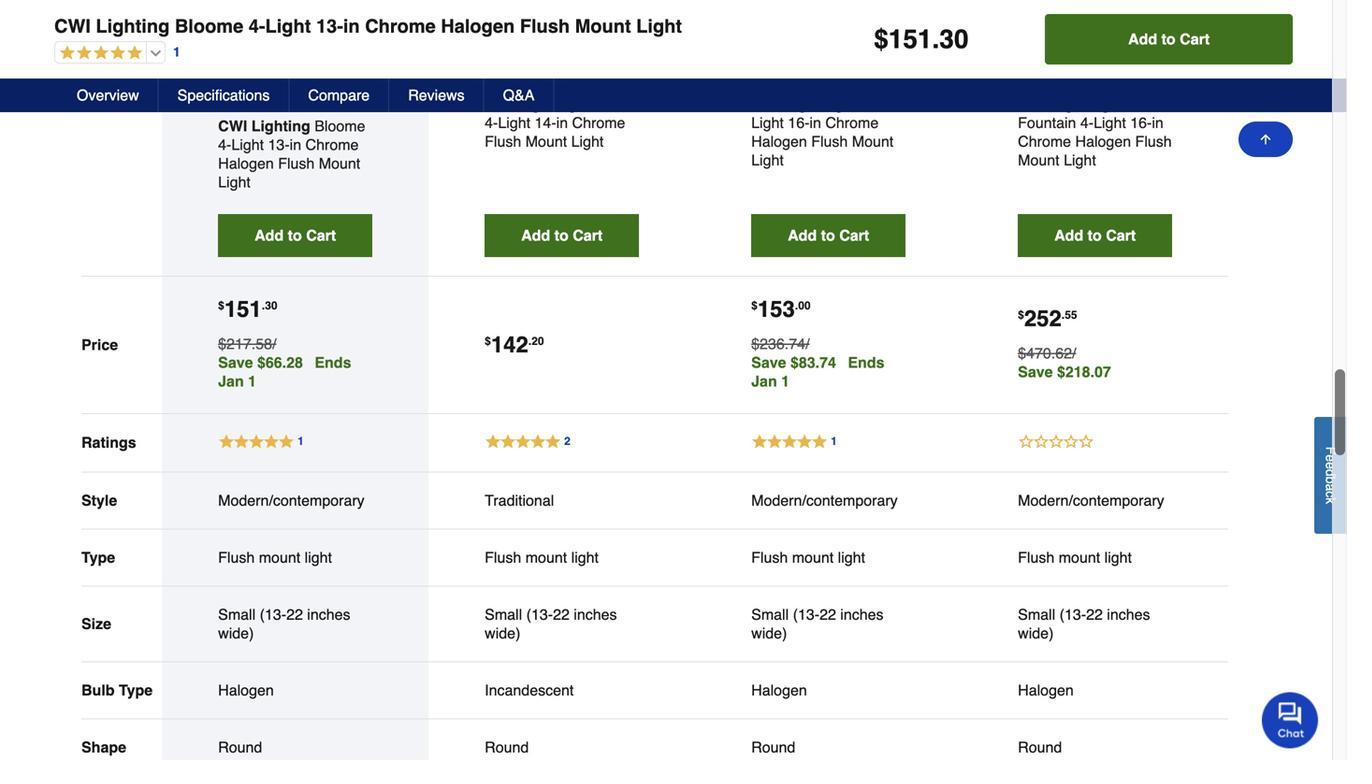 Task type: describe. For each thing, give the bounding box(es) containing it.
3 modern/contemporary cell from the left
[[1018, 491, 1172, 510]]

to for stefania 4-light 14-in chrome flush mount light
[[554, 227, 569, 244]]

light for 4th flush mount light cell from the left
[[1104, 549, 1132, 566]]

cart for globe 4- light 16-in chrome halogen flush mount light
[[839, 227, 869, 244]]

1 wide) from the left
[[218, 625, 254, 642]]

0 horizontal spatial 1
[[173, 45, 180, 60]]

add for globe 4- light 16-in chrome halogen flush mount light
[[788, 227, 817, 244]]

4- up specifications
[[249, 15, 265, 37]]

bloome inside "bloome 4-light 13-in chrome halogen flush mount light"
[[315, 117, 365, 134]]

light for 1st flush mount light cell
[[305, 549, 332, 566]]

55
[[1065, 308, 1077, 322]]

traditional
[[485, 492, 554, 509]]

/ inside $470.62 / save $218.07
[[1072, 344, 1076, 362]]

1 horizontal spatial 151
[[889, 24, 932, 54]]

halogen inside cwi lighting fountain 4-light 16-in chrome halogen flush mount light
[[1075, 133, 1131, 150]]

. inside $ 142 . 20
[[528, 335, 532, 348]]

cart for stefania 4-light 14-in chrome flush mount light
[[573, 227, 603, 244]]

stefania 4-light 14-in chrome flush mount light
[[485, 95, 636, 150]]

4- for stefania 4-light 14-in chrome flush mount light
[[485, 114, 498, 131]]

16- inside cwi lighting fountain 4-light 16-in chrome halogen flush mount light
[[1130, 114, 1152, 131]]

modern/contemporary for 3rd modern/contemporary cell from the right
[[218, 492, 365, 509]]

1 horizontal spatial 13-
[[316, 15, 343, 37]]

flush mount light for 4th flush mount light cell from the left
[[1018, 549, 1132, 566]]

0 horizontal spatial type
[[81, 549, 115, 566]]

1 22 from the left
[[286, 606, 303, 623]]

round for 4th round cell
[[1018, 739, 1062, 756]]

lighting for bloome 4-light 13-in chrome halogen flush mount light
[[251, 117, 310, 134]]

2 round cell from the left
[[485, 738, 639, 757]]

1 modern/contemporary cell from the left
[[218, 491, 372, 510]]

3 halogen cell from the left
[[1018, 681, 1172, 700]]

round for first round cell from left
[[218, 739, 262, 756]]

4- for globe 4- light 16-in chrome halogen flush mount light
[[892, 95, 905, 112]]

$ inside $ 252 . 55
[[1018, 308, 1024, 322]]

$ 142 . 20
[[485, 332, 544, 358]]

in for bloome 4-light 13-in chrome halogen flush mount light
[[290, 136, 301, 153]]

/ for $236.74
[[805, 335, 810, 352]]

2 flush mount light cell from the left
[[485, 548, 639, 567]]

cwi inside cwi lighting fountain 4-light 16-in chrome halogen flush mount light
[[1018, 95, 1047, 112]]

$236.74 /
[[751, 335, 810, 352]]

14-
[[535, 114, 556, 131]]

flush mount light for 1st flush mount light cell
[[218, 549, 332, 566]]

round for 3rd round cell from left
[[751, 739, 795, 756]]

inches for 2nd "small (13-22 inches wide)" cell from right
[[840, 606, 884, 623]]

1 small (13-22 inches wide) cell from the left
[[218, 606, 372, 643]]

cwi for bloome 4-light 13-in chrome halogen flush mount light
[[218, 117, 247, 134]]

small (13-22 inches wide) for 2nd "small (13-22 inches wide)" cell from right
[[751, 606, 884, 642]]

4 small from the left
[[1018, 606, 1055, 623]]

2 22 from the left
[[553, 606, 570, 623]]

0 vertical spatial 30
[[939, 24, 969, 54]]

$ up globe
[[874, 24, 889, 54]]

incandescent
[[485, 682, 574, 699]]

(13- for 1st "small (13-22 inches wide)" cell from right
[[1060, 606, 1086, 623]]

00
[[798, 299, 811, 312]]

3 wide) from the left
[[751, 625, 787, 642]]

flush inside globe 4- light 16-in chrome halogen flush mount light
[[811, 133, 848, 150]]

cwi for globe 4- light 16-in chrome halogen flush mount light
[[751, 95, 780, 112]]

1 vertical spatial type
[[119, 682, 153, 699]]

round for 3rd round cell from right
[[485, 739, 529, 756]]

cart for bloome 4-light 13-in chrome halogen flush mount light
[[306, 227, 336, 244]]

cwi lighting fountain 4-light 16-in chrome halogen flush mount light
[[1018, 95, 1172, 169]]

3 small (13-22 inches wide) cell from the left
[[751, 606, 906, 643]]

add to cart for stefania 4-light 14-in chrome flush mount light
[[521, 227, 603, 244]]

$ inside $ 153 . 00
[[751, 299, 758, 312]]

halogen inside "bloome 4-light 13-in chrome halogen flush mount light"
[[218, 155, 274, 172]]

mount for 1st flush mount light cell
[[259, 549, 300, 566]]

2 modern/contemporary cell from the left
[[751, 491, 906, 510]]

lighting up 5 stars "image"
[[96, 15, 170, 37]]

to for globe 4- light 16-in chrome halogen flush mount light
[[821, 227, 835, 244]]

reviews button
[[389, 79, 484, 112]]

mount up stefania at left
[[575, 15, 631, 37]]

$ inside $ 142 . 20
[[485, 335, 491, 348]]

ratings
[[81, 434, 136, 451]]

name
[[81, 53, 122, 71]]

small (13-22 inches wide) for 1st "small (13-22 inches wide)" cell from left
[[218, 606, 350, 642]]

modern/contemporary for second modern/contemporary cell from right
[[751, 492, 898, 509]]

bulb
[[81, 682, 115, 699]]

add to cart for globe 4- light 16-in chrome halogen flush mount light
[[788, 227, 869, 244]]

252
[[1024, 306, 1062, 331]]

globe
[[848, 95, 888, 112]]

flush inside stefania 4-light 14-in chrome flush mount light
[[485, 133, 521, 150]]

in for stefania 4-light 14-in chrome flush mount light
[[556, 114, 568, 131]]

cwi for stefania 4-light 14-in chrome flush mount light
[[485, 95, 514, 112]]

specifications
[[177, 87, 270, 104]]

1 horizontal spatial $ 151 . 30
[[874, 24, 969, 54]]

16- inside globe 4- light 16-in chrome halogen flush mount light
[[788, 114, 810, 131]]

1 vertical spatial 30
[[265, 299, 277, 312]]

cwi lighting for 13-
[[218, 117, 310, 134]]

mount inside "bloome 4-light 13-in chrome halogen flush mount light"
[[319, 155, 360, 172]]

chrome inside cwi lighting fountain 4-light 16-in chrome halogen flush mount light
[[1018, 133, 1071, 150]]

a
[[1323, 484, 1338, 491]]

142
[[491, 332, 528, 358]]

reviews
[[408, 87, 465, 104]]

compare button
[[289, 79, 389, 112]]

add to cart for bloome 4-light 13-in chrome halogen flush mount light
[[255, 227, 336, 244]]

price
[[81, 336, 118, 353]]

$83.74
[[790, 354, 836, 371]]

add to cart button for stefania 4-light 14-in chrome flush mount light
[[485, 214, 639, 257]]

size
[[81, 615, 111, 633]]

lighting for stefania 4-light 14-in chrome flush mount light
[[518, 95, 577, 112]]

1 e from the top
[[1323, 455, 1338, 462]]

jan for 153
[[751, 373, 777, 390]]

. inside $ 153 . 00
[[795, 299, 798, 312]]

$ 153 . 00
[[751, 296, 811, 322]]

to for bloome 4-light 13-in chrome halogen flush mount light
[[288, 227, 302, 244]]

inches for 1st "small (13-22 inches wide)" cell from left
[[307, 606, 350, 623]]

light for 2nd flush mount light cell from right
[[838, 549, 865, 566]]



Task type: locate. For each thing, give the bounding box(es) containing it.
save down $236.74
[[751, 354, 786, 371]]

incandescent cell
[[485, 681, 639, 700]]

save $66.28
[[218, 354, 303, 371]]

chrome for bloome 4-light 13-in chrome halogen flush mount light
[[305, 136, 359, 153]]

round cell
[[218, 738, 372, 757], [485, 738, 639, 757], [751, 738, 906, 757], [1018, 738, 1172, 757]]

3 mount from the left
[[792, 549, 834, 566]]

2 horizontal spatial halogen cell
[[1018, 681, 1172, 700]]

save inside $470.62 / save $218.07
[[1018, 363, 1053, 381]]

save down the $470.62
[[1018, 363, 1053, 381]]

0 horizontal spatial cwi lighting
[[218, 117, 310, 134]]

4- for bloome 4-light 13-in chrome halogen flush mount light
[[218, 136, 231, 153]]

1 small from the left
[[218, 606, 256, 623]]

b
[[1323, 477, 1338, 484]]

4- down specifications 'button'
[[218, 136, 231, 153]]

1 up specifications
[[173, 45, 180, 60]]

inches for 1st "small (13-22 inches wide)" cell from right
[[1107, 606, 1150, 623]]

mount
[[575, 15, 631, 37], [525, 133, 567, 150], [852, 133, 894, 150], [1018, 151, 1060, 169], [319, 155, 360, 172]]

/ up $66.28 at the left of the page
[[272, 335, 276, 352]]

2 e from the top
[[1323, 462, 1338, 469]]

chrome inside stefania 4-light 14-in chrome flush mount light
[[572, 114, 625, 131]]

cwi lighting up 14-
[[485, 95, 577, 112]]

$ up the $470.62
[[1018, 308, 1024, 322]]

ends jan 1 down $217.58 /
[[218, 354, 351, 390]]

halogen cell
[[218, 681, 372, 700], [751, 681, 906, 700], [1018, 681, 1172, 700]]

1 ends from the left
[[315, 354, 351, 371]]

2 horizontal spatial modern/contemporary
[[1018, 492, 1164, 509]]

fountain
[[1018, 114, 1076, 131]]

3 22 from the left
[[820, 606, 836, 623]]

0 horizontal spatial 151
[[224, 296, 262, 322]]

4- right globe
[[892, 95, 905, 112]]

bloome
[[175, 15, 243, 37], [315, 117, 365, 134]]

1 inches from the left
[[307, 606, 350, 623]]

d
[[1323, 469, 1338, 477]]

lighting down specifications 'button'
[[251, 117, 310, 134]]

0 horizontal spatial modern/contemporary cell
[[218, 491, 372, 510]]

0 horizontal spatial 13-
[[268, 136, 290, 153]]

flush
[[520, 15, 570, 37], [485, 133, 521, 150], [811, 133, 848, 150], [1135, 133, 1172, 150], [278, 155, 315, 172], [218, 549, 255, 566], [485, 549, 521, 566], [751, 549, 788, 566], [1018, 549, 1055, 566]]

cwi lighting down specifications 'button'
[[218, 117, 310, 134]]

13-
[[316, 15, 343, 37], [268, 136, 290, 153]]

.
[[932, 24, 939, 54], [262, 299, 265, 312], [795, 299, 798, 312], [1062, 308, 1065, 322], [528, 335, 532, 348]]

0 horizontal spatial $ 151 . 30
[[218, 296, 277, 322]]

3 inches from the left
[[840, 606, 884, 623]]

0 vertical spatial 13-
[[316, 15, 343, 37]]

2 mount from the left
[[525, 549, 567, 566]]

2 (13- from the left
[[526, 606, 553, 623]]

flush inside cwi lighting fountain 4-light 16-in chrome halogen flush mount light
[[1135, 133, 1172, 150]]

$218.07
[[1057, 363, 1111, 381]]

$ 151 . 30 up $217.58 /
[[218, 296, 277, 322]]

mount for 4th flush mount light cell from the left
[[1059, 549, 1100, 566]]

inches
[[307, 606, 350, 623], [574, 606, 617, 623], [840, 606, 884, 623], [1107, 606, 1150, 623]]

jan for 151
[[218, 373, 244, 390]]

add to cart button
[[1045, 14, 1293, 65], [218, 214, 372, 257], [485, 214, 639, 257], [751, 214, 906, 257], [1018, 214, 1172, 257]]

chrome up reviews in the top left of the page
[[365, 15, 436, 37]]

$ 252 . 55
[[1018, 306, 1077, 331]]

0 horizontal spatial ends
[[315, 354, 351, 371]]

0 horizontal spatial ends jan 1
[[218, 354, 351, 390]]

2 inches from the left
[[574, 606, 617, 623]]

0 horizontal spatial 16-
[[788, 114, 810, 131]]

wide)
[[218, 625, 254, 642], [485, 625, 521, 642], [751, 625, 787, 642], [1018, 625, 1054, 642]]

modern/contemporary
[[218, 492, 365, 509], [751, 492, 898, 509], [1018, 492, 1164, 509]]

1 down save $83.74
[[781, 373, 790, 390]]

chrome down globe
[[825, 114, 879, 131]]

chat invite button image
[[1262, 692, 1319, 749]]

chrome down the fountain
[[1018, 133, 1071, 150]]

4- inside cwi lighting fountain 4-light 16-in chrome halogen flush mount light
[[1080, 114, 1094, 131]]

2 flush mount light from the left
[[485, 549, 599, 566]]

$217.58 /
[[218, 335, 276, 352]]

jan down save $83.74
[[751, 373, 777, 390]]

16-
[[788, 114, 810, 131], [1130, 114, 1152, 131]]

1 for 153
[[781, 373, 790, 390]]

1 horizontal spatial 30
[[939, 24, 969, 54]]

add for bloome 4-light 13-in chrome halogen flush mount light
[[255, 227, 284, 244]]

5 stars image
[[55, 45, 142, 62]]

mount for 2nd flush mount light cell from the left
[[525, 549, 567, 566]]

0 horizontal spatial 30
[[265, 299, 277, 312]]

0 horizontal spatial save
[[218, 354, 253, 371]]

2 ends jan 1 from the left
[[751, 354, 884, 390]]

chrome inside globe 4- light 16-in chrome halogen flush mount light
[[825, 114, 879, 131]]

small
[[218, 606, 256, 623], [485, 606, 522, 623], [751, 606, 789, 623], [1018, 606, 1055, 623]]

chrome for globe 4- light 16-in chrome halogen flush mount light
[[825, 114, 879, 131]]

chrome down the compare button
[[305, 136, 359, 153]]

modern/contemporary cell
[[218, 491, 372, 510], [751, 491, 906, 510], [1018, 491, 1172, 510]]

1 horizontal spatial halogen cell
[[751, 681, 906, 700]]

q&a
[[503, 87, 535, 104]]

0 vertical spatial $ 151 . 30
[[874, 24, 969, 54]]

(13- for 1st "small (13-22 inches wide)" cell from left
[[260, 606, 286, 623]]

4 round from the left
[[1018, 739, 1062, 756]]

flush inside "bloome 4-light 13-in chrome halogen flush mount light"
[[278, 155, 315, 172]]

4 mount from the left
[[1059, 549, 1100, 566]]

0 vertical spatial type
[[81, 549, 115, 566]]

c
[[1323, 491, 1338, 498]]

cwi lighting left globe
[[751, 95, 844, 112]]

4-
[[249, 15, 265, 37], [892, 95, 905, 112], [485, 114, 498, 131], [1080, 114, 1094, 131], [218, 136, 231, 153]]

3 round cell from the left
[[751, 738, 906, 757]]

traditional cell
[[485, 491, 639, 510]]

flush mount light
[[218, 549, 332, 566], [485, 549, 599, 566], [751, 549, 865, 566], [1018, 549, 1132, 566]]

$ 151 . 30 up globe
[[874, 24, 969, 54]]

cwi lighting for 16-
[[751, 95, 844, 112]]

2 light from the left
[[571, 549, 599, 566]]

mount inside cwi lighting fountain 4-light 16-in chrome halogen flush mount light
[[1018, 151, 1060, 169]]

e up b
[[1323, 462, 1338, 469]]

1 horizontal spatial bloome
[[315, 117, 365, 134]]

ends jan 1 down '$236.74 /'
[[751, 354, 884, 390]]

add
[[1128, 30, 1157, 48], [255, 227, 284, 244], [521, 227, 550, 244], [788, 227, 817, 244], [1054, 227, 1083, 244]]

small (13-22 inches wide) cell
[[218, 606, 372, 643], [485, 606, 639, 643], [751, 606, 906, 643], [1018, 606, 1172, 643]]

1 horizontal spatial jan
[[751, 373, 777, 390]]

$
[[874, 24, 889, 54], [218, 299, 224, 312], [751, 299, 758, 312], [1018, 308, 1024, 322], [485, 335, 491, 348]]

lighting for globe 4- light 16-in chrome halogen flush mount light
[[785, 95, 844, 112]]

1 horizontal spatial save
[[751, 354, 786, 371]]

/ for $217.58
[[272, 335, 276, 352]]

4 small (13-22 inches wide) from the left
[[1018, 606, 1150, 642]]

(13-
[[260, 606, 286, 623], [526, 606, 553, 623], [793, 606, 820, 623], [1060, 606, 1086, 623]]

3 flush mount light cell from the left
[[751, 548, 906, 567]]

1 modern/contemporary from the left
[[218, 492, 365, 509]]

1
[[173, 45, 180, 60], [248, 373, 256, 390], [781, 373, 790, 390]]

2 horizontal spatial /
[[1072, 344, 1076, 362]]

save down $217.58
[[218, 354, 253, 371]]

inches for 2nd "small (13-22 inches wide)" cell from left
[[574, 606, 617, 623]]

in
[[343, 15, 360, 37], [556, 114, 568, 131], [810, 114, 821, 131], [1152, 114, 1164, 131], [290, 136, 301, 153]]

bloome 4-light 13-in chrome halogen flush mount light
[[218, 117, 365, 191]]

small (13-22 inches wide)
[[218, 606, 350, 642], [485, 606, 617, 642], [751, 606, 884, 642], [1018, 606, 1150, 642]]

style
[[81, 492, 117, 509]]

1 vertical spatial bloome
[[315, 117, 365, 134]]

round
[[218, 739, 262, 756], [485, 739, 529, 756], [751, 739, 795, 756], [1018, 739, 1062, 756]]

in inside stefania 4-light 14-in chrome flush mount light
[[556, 114, 568, 131]]

f
[[1323, 447, 1338, 455]]

save for 151
[[218, 354, 253, 371]]

lighting up 14-
[[518, 95, 577, 112]]

$236.74
[[751, 335, 805, 352]]

type
[[81, 549, 115, 566], [119, 682, 153, 699]]

$470.62 / save $218.07
[[1018, 344, 1111, 381]]

$ left 20
[[485, 335, 491, 348]]

ends right $83.74
[[848, 354, 884, 371]]

1 round cell from the left
[[218, 738, 372, 757]]

mount down the fountain
[[1018, 151, 1060, 169]]

chrome
[[365, 15, 436, 37], [572, 114, 625, 131], [825, 114, 879, 131], [1018, 133, 1071, 150], [305, 136, 359, 153]]

compare
[[308, 87, 370, 104]]

jan down 'save $66.28'
[[218, 373, 244, 390]]

f e e d b a c k
[[1323, 447, 1338, 504]]

f e e d b a c k button
[[1314, 417, 1347, 534]]

1 horizontal spatial 1
[[248, 373, 256, 390]]

/ up $83.74
[[805, 335, 810, 352]]

1 vertical spatial 151
[[224, 296, 262, 322]]

4 flush mount light from the left
[[1018, 549, 1132, 566]]

3 flush mount light from the left
[[751, 549, 865, 566]]

4 flush mount light cell from the left
[[1018, 548, 1172, 567]]

1 horizontal spatial cwi lighting
[[485, 95, 577, 112]]

to
[[1162, 30, 1176, 48], [288, 227, 302, 244], [554, 227, 569, 244], [821, 227, 835, 244], [1088, 227, 1102, 244]]

3 small (13-22 inches wide) from the left
[[751, 606, 884, 642]]

2 small from the left
[[485, 606, 522, 623]]

20
[[532, 335, 544, 348]]

1 round from the left
[[218, 739, 262, 756]]

in for globe 4- light 16-in chrome halogen flush mount light
[[810, 114, 821, 131]]

0 vertical spatial 151
[[889, 24, 932, 54]]

1 16- from the left
[[788, 114, 810, 131]]

13- down specifications 'button'
[[268, 136, 290, 153]]

lighting
[[96, 15, 170, 37], [518, 95, 577, 112], [785, 95, 844, 112], [1051, 95, 1110, 112], [251, 117, 310, 134]]

151
[[889, 24, 932, 54], [224, 296, 262, 322]]

4 wide) from the left
[[1018, 625, 1054, 642]]

1 jan from the left
[[218, 373, 244, 390]]

flush mount light for 2nd flush mount light cell from right
[[751, 549, 865, 566]]

add to cart button for globe 4- light 16-in chrome halogen flush mount light
[[751, 214, 906, 257]]

0 horizontal spatial bloome
[[175, 15, 243, 37]]

add for stefania 4-light 14-in chrome flush mount light
[[521, 227, 550, 244]]

save
[[218, 354, 253, 371], [751, 354, 786, 371], [1018, 363, 1053, 381]]

2 wide) from the left
[[485, 625, 521, 642]]

overview
[[77, 87, 139, 104]]

2 16- from the left
[[1130, 114, 1152, 131]]

. inside $ 252 . 55
[[1062, 308, 1065, 322]]

4- down q&a button
[[485, 114, 498, 131]]

light
[[305, 549, 332, 566], [571, 549, 599, 566], [838, 549, 865, 566], [1104, 549, 1132, 566]]

(13- for 2nd "small (13-22 inches wide)" cell from left
[[526, 606, 553, 623]]

2 horizontal spatial modern/contemporary cell
[[1018, 491, 1172, 510]]

ends
[[315, 354, 351, 371], [848, 354, 884, 371]]

0 horizontal spatial modern/contemporary
[[218, 492, 365, 509]]

1 horizontal spatial ends
[[848, 354, 884, 371]]

ends right $66.28 at the left of the page
[[315, 354, 351, 371]]

stefania
[[581, 95, 636, 112]]

$470.62
[[1018, 344, 1072, 362]]

0 horizontal spatial halogen cell
[[218, 681, 372, 700]]

in inside "bloome 4-light 13-in chrome halogen flush mount light"
[[290, 136, 301, 153]]

chrome for stefania 4-light 14-in chrome flush mount light
[[572, 114, 625, 131]]

flush mount light for 2nd flush mount light cell from the left
[[485, 549, 599, 566]]

shape
[[81, 739, 126, 756]]

2 modern/contemporary from the left
[[751, 492, 898, 509]]

30
[[939, 24, 969, 54], [265, 299, 277, 312]]

cart
[[1180, 30, 1210, 48], [306, 227, 336, 244], [573, 227, 603, 244], [839, 227, 869, 244], [1106, 227, 1136, 244]]

/
[[272, 335, 276, 352], [805, 335, 810, 352], [1072, 344, 1076, 362]]

mount for 2nd flush mount light cell from right
[[792, 549, 834, 566]]

1 ends jan 1 from the left
[[218, 354, 351, 390]]

1 flush mount light from the left
[[218, 549, 332, 566]]

bloome down the compare button
[[315, 117, 365, 134]]

in inside cwi lighting fountain 4-light 16-in chrome halogen flush mount light
[[1152, 114, 1164, 131]]

chrome down stefania at left
[[572, 114, 625, 131]]

overview button
[[58, 79, 159, 112]]

3 small from the left
[[751, 606, 789, 623]]

ends jan 1 for 153
[[751, 354, 884, 390]]

$ up $217.58
[[218, 299, 224, 312]]

k
[[1323, 498, 1338, 504]]

4- inside stefania 4-light 14-in chrome flush mount light
[[485, 114, 498, 131]]

3 (13- from the left
[[793, 606, 820, 623]]

$66.28
[[257, 354, 303, 371]]

1 horizontal spatial type
[[119, 682, 153, 699]]

153
[[758, 296, 795, 322]]

e up d
[[1323, 455, 1338, 462]]

q&a button
[[484, 79, 554, 112]]

1 flush mount light cell from the left
[[218, 548, 372, 567]]

13- inside "bloome 4-light 13-in chrome halogen flush mount light"
[[268, 136, 290, 153]]

2 ends from the left
[[848, 354, 884, 371]]

arrow up image
[[1258, 132, 1273, 147]]

e
[[1323, 455, 1338, 462], [1323, 462, 1338, 469]]

4 light from the left
[[1104, 549, 1132, 566]]

specifications button
[[159, 79, 289, 112]]

mount inside stefania 4-light 14-in chrome flush mount light
[[525, 133, 567, 150]]

small (13-22 inches wide) for 1st "small (13-22 inches wide)" cell from right
[[1018, 606, 1150, 642]]

2 horizontal spatial cwi lighting
[[751, 95, 844, 112]]

lighting up the fountain
[[1051, 95, 1110, 112]]

1 vertical spatial $ 151 . 30
[[218, 296, 277, 322]]

0 horizontal spatial jan
[[218, 373, 244, 390]]

2 jan from the left
[[751, 373, 777, 390]]

add to cart
[[1128, 30, 1210, 48], [255, 227, 336, 244], [521, 227, 603, 244], [788, 227, 869, 244], [1054, 227, 1136, 244]]

0 vertical spatial bloome
[[175, 15, 243, 37]]

1 horizontal spatial 16-
[[1130, 114, 1152, 131]]

jan
[[218, 373, 244, 390], [751, 373, 777, 390]]

cwi lighting bloome 4-light 13-in chrome halogen flush mount light
[[54, 15, 682, 37]]

1 down 'save $66.28'
[[248, 373, 256, 390]]

cwi lighting
[[485, 95, 577, 112], [751, 95, 844, 112], [218, 117, 310, 134]]

cwi
[[54, 15, 91, 37], [485, 95, 514, 112], [751, 95, 780, 112], [1018, 95, 1047, 112], [218, 117, 247, 134]]

4 inches from the left
[[1107, 606, 1150, 623]]

1 mount from the left
[[259, 549, 300, 566]]

4- inside "bloome 4-light 13-in chrome halogen flush mount light"
[[218, 136, 231, 153]]

bulb type
[[81, 682, 153, 699]]

2 small (13-22 inches wide) cell from the left
[[485, 606, 639, 643]]

13- up compare
[[316, 15, 343, 37]]

4 small (13-22 inches wide) cell from the left
[[1018, 606, 1172, 643]]

halogen inside globe 4- light 16-in chrome halogen flush mount light
[[751, 133, 807, 150]]

add to cart button for bloome 4-light 13-in chrome halogen flush mount light
[[218, 214, 372, 257]]

1 vertical spatial 13-
[[268, 136, 290, 153]]

1 horizontal spatial /
[[805, 335, 810, 352]]

mount down the compare button
[[319, 155, 360, 172]]

4- right the fountain
[[1080, 114, 1094, 131]]

chrome inside "bloome 4-light 13-in chrome halogen flush mount light"
[[305, 136, 359, 153]]

1 horizontal spatial modern/contemporary
[[751, 492, 898, 509]]

$ up $236.74
[[751, 299, 758, 312]]

save $83.74
[[751, 354, 836, 371]]

(13- for 2nd "small (13-22 inches wide)" cell from right
[[793, 606, 820, 623]]

1 horizontal spatial modern/contemporary cell
[[751, 491, 906, 510]]

2 horizontal spatial save
[[1018, 363, 1053, 381]]

mount down globe
[[852, 133, 894, 150]]

flush mount light cell
[[218, 548, 372, 567], [485, 548, 639, 567], [751, 548, 906, 567], [1018, 548, 1172, 567]]

in inside globe 4- light 16-in chrome halogen flush mount light
[[810, 114, 821, 131]]

4 round cell from the left
[[1018, 738, 1172, 757]]

/ up $218.07
[[1072, 344, 1076, 362]]

mount down 14-
[[525, 133, 567, 150]]

2 halogen cell from the left
[[751, 681, 906, 700]]

1 (13- from the left
[[260, 606, 286, 623]]

save for 153
[[751, 354, 786, 371]]

4 (13- from the left
[[1060, 606, 1086, 623]]

ends for 151
[[315, 354, 351, 371]]

light
[[265, 15, 311, 37], [636, 15, 682, 37], [498, 114, 530, 131], [751, 114, 784, 131], [1094, 114, 1126, 131], [571, 133, 604, 150], [231, 136, 264, 153], [751, 151, 784, 169], [1064, 151, 1096, 169], [218, 173, 251, 191]]

ends jan 1 for 151
[[218, 354, 351, 390]]

1 small (13-22 inches wide) from the left
[[218, 606, 350, 642]]

1 for 151
[[248, 373, 256, 390]]

1 halogen cell from the left
[[218, 681, 372, 700]]

type down style
[[81, 549, 115, 566]]

mount inside globe 4- light 16-in chrome halogen flush mount light
[[852, 133, 894, 150]]

$217.58
[[218, 335, 272, 352]]

3 light from the left
[[838, 549, 865, 566]]

globe 4- light 16-in chrome halogen flush mount light
[[751, 95, 905, 169]]

halogen
[[441, 15, 515, 37], [751, 133, 807, 150], [1075, 133, 1131, 150], [218, 155, 274, 172], [218, 682, 274, 699], [751, 682, 807, 699], [1018, 682, 1074, 699]]

1 light from the left
[[305, 549, 332, 566]]

3 modern/contemporary from the left
[[1018, 492, 1164, 509]]

lighting left globe
[[785, 95, 844, 112]]

lighting inside cwi lighting fountain 4-light 16-in chrome halogen flush mount light
[[1051, 95, 1110, 112]]

4- inside globe 4- light 16-in chrome halogen flush mount light
[[892, 95, 905, 112]]

2 horizontal spatial 1
[[781, 373, 790, 390]]

3 round from the left
[[751, 739, 795, 756]]

1 horizontal spatial ends jan 1
[[751, 354, 884, 390]]

type right bulb
[[119, 682, 153, 699]]

4 22 from the left
[[1086, 606, 1103, 623]]

0 horizontal spatial /
[[272, 335, 276, 352]]

2 small (13-22 inches wide) from the left
[[485, 606, 617, 642]]

modern/contemporary for 1st modern/contemporary cell from the right
[[1018, 492, 1164, 509]]

22
[[286, 606, 303, 623], [553, 606, 570, 623], [820, 606, 836, 623], [1086, 606, 1103, 623]]

light for 2nd flush mount light cell from the left
[[571, 549, 599, 566]]

mount
[[259, 549, 300, 566], [525, 549, 567, 566], [792, 549, 834, 566], [1059, 549, 1100, 566]]

$ 151 . 30
[[874, 24, 969, 54], [218, 296, 277, 322]]

2 round from the left
[[485, 739, 529, 756]]

bloome up specifications
[[175, 15, 243, 37]]

ends jan 1
[[218, 354, 351, 390], [751, 354, 884, 390]]

cwi lighting for 14-
[[485, 95, 577, 112]]

small (13-22 inches wide) for 2nd "small (13-22 inches wide)" cell from left
[[485, 606, 617, 642]]

ends for 153
[[848, 354, 884, 371]]



Task type: vqa. For each thing, say whether or not it's contained in the screenshot.


